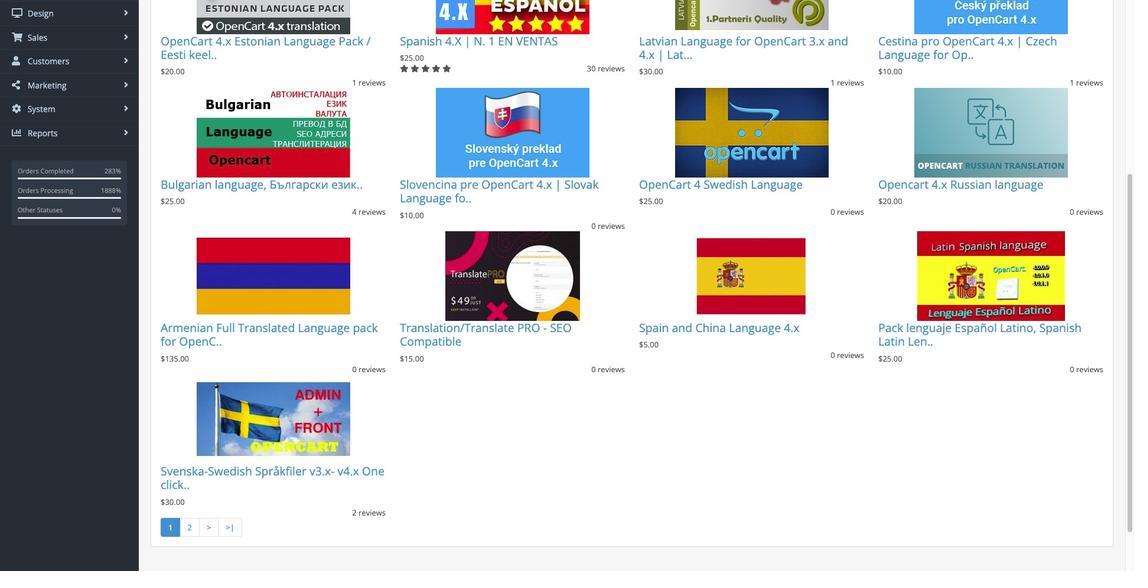 Task type: describe. For each thing, give the bounding box(es) containing it.
opencart inside cestina pro opencart 4.x | czech language for op.. $10.00
[[943, 33, 995, 49]]

for inside cestina pro opencart 4.x | czech language for op.. $10.00
[[933, 47, 949, 63]]

4 inside opencart 4 swedish language $25.00 0 reviews
[[694, 177, 701, 192]]

30 reviews
[[587, 63, 625, 74]]

design
[[25, 8, 54, 19]]

1 reviews for latvian language for opencart 3.x and 4.x | lat...
[[831, 77, 864, 88]]

език..
[[331, 177, 363, 192]]

latvian language for opencart 3.x and 4.x | lat... link
[[639, 33, 849, 63]]

spain and china language 4.x $5.00 0 reviews
[[639, 320, 864, 361]]

translation/translate pro - seo compatible link
[[400, 320, 572, 350]]

translated
[[238, 320, 295, 336]]

pack
[[353, 320, 378, 336]]

sales
[[25, 32, 47, 43]]

orders completed
[[18, 166, 74, 175]]

reviews inside armenian full translated language pack for openc.. $135.00 0 reviews
[[359, 364, 386, 375]]

language inside the latvian language for opencart 3.x and 4.x | lat... $30.00
[[681, 33, 733, 49]]

opencart inside opencart 4 swedish language $25.00 0 reviews
[[639, 177, 691, 192]]

armenian
[[161, 320, 213, 336]]

$135.00
[[161, 354, 189, 364]]

0 inside opencart 4 swedish language $25.00 0 reviews
[[831, 207, 835, 218]]

spain
[[639, 320, 669, 336]]

ventas
[[516, 33, 558, 49]]

seo
[[550, 320, 572, 336]]

2 reviews
[[352, 508, 386, 519]]

translation/translate pro - seo compatible $15.00 0 reviews
[[400, 320, 625, 375]]

armenian full translated language pack for openc.. $135.00 0 reviews
[[161, 320, 386, 375]]

slovencina pre opencart 4.x | slovak language fo.. link
[[400, 177, 599, 206]]

pack inside pack lenguaje español latino, spanish latin len.. $25.00 0 reviews
[[879, 320, 903, 336]]

0 inside opencart 4.x russian language $20.00 0 reviews
[[1070, 207, 1075, 218]]

n.
[[474, 33, 486, 49]]

slovencina pre opencart 4.x | slovak language fo.. image
[[436, 88, 589, 178]]

opencart
[[879, 177, 929, 192]]

4.x inside spain and china language 4.x $5.00 0 reviews
[[784, 320, 800, 336]]

op..
[[952, 47, 974, 63]]

other
[[18, 206, 35, 215]]

$25.00 inside spanish 4.x | n. 1 en ventas $25.00
[[400, 53, 424, 63]]

v3.x-
[[310, 464, 335, 480]]

4.x
[[445, 33, 462, 49]]

one
[[362, 464, 385, 480]]

-
[[543, 320, 547, 336]]

opencart inside the latvian language for opencart 3.x and 4.x | lat... $30.00
[[754, 33, 806, 49]]

language inside opencart 4.x estonian language pack / eesti keel.. $20.00
[[284, 33, 336, 49]]

chart bar image
[[12, 128, 22, 138]]

0 inside pack lenguaje español latino, spanish latin len.. $25.00 0 reviews
[[1070, 364, 1075, 375]]

full
[[216, 320, 235, 336]]

språkfiler
[[255, 464, 307, 480]]

latvian
[[639, 33, 678, 49]]

slovencina pre opencart 4.x | slovak language fo.. $10.00
[[400, 177, 599, 221]]

български
[[270, 177, 328, 192]]

svenska-swedish språkfiler v3.x- v4.x one click.. image
[[196, 375, 350, 465]]

reviews inside bulgarian language, български език.. $25.00 4 reviews
[[359, 207, 386, 218]]

reviews inside opencart 4 swedish language $25.00 0 reviews
[[837, 207, 864, 218]]

cestina pro opencart 4.x | czech language for op.. link
[[879, 33, 1058, 63]]

$10.00 inside cestina pro opencart 4.x | czech language for op.. $10.00
[[879, 66, 903, 77]]

2 for 2 reviews
[[352, 508, 357, 519]]

and inside the latvian language for opencart 3.x and 4.x | lat... $30.00
[[828, 33, 849, 49]]

orders for orders processing
[[18, 186, 39, 195]]

4.x inside the latvian language for opencart 3.x and 4.x | lat... $30.00
[[639, 47, 655, 63]]

system link
[[0, 98, 139, 121]]

$5.00
[[639, 340, 659, 351]]

0 inside translation/translate pro - seo compatible $15.00 0 reviews
[[592, 364, 596, 375]]

0 inside armenian full translated language pack for openc.. $135.00 0 reviews
[[352, 364, 357, 375]]

and inside spain and china language 4.x $5.00 0 reviews
[[672, 320, 693, 336]]

spanish inside pack lenguaje español latino, spanish latin len.. $25.00 0 reviews
[[1040, 320, 1082, 336]]

other statuses
[[18, 206, 63, 215]]

estonian
[[234, 33, 281, 49]]

opencart 4.x russian language image
[[914, 88, 1068, 178]]

reviews inside pack lenguaje español latino, spanish latin len.. $25.00 0 reviews
[[1076, 364, 1104, 375]]

pro
[[517, 320, 540, 336]]

translation/translate pro - seo compatible image
[[436, 232, 589, 321]]

$25.00 inside bulgarian language, български език.. $25.00 4 reviews
[[161, 196, 185, 207]]

opencart inside the slovencina pre opencart 4.x | slovak language fo.. $10.00
[[482, 177, 534, 192]]

language inside armenian full translated language pack for openc.. $135.00 0 reviews
[[298, 320, 350, 336]]

statuses
[[37, 206, 63, 215]]

opencart 4 swedish language $25.00 0 reviews
[[639, 177, 864, 218]]

pre
[[460, 177, 479, 192]]

marketing
[[25, 80, 67, 91]]

design link
[[0, 2, 139, 25]]

fo..
[[455, 190, 472, 206]]

china
[[696, 320, 726, 336]]

spanish inside spanish 4.x | n. 1 en ventas $25.00
[[400, 33, 442, 49]]

1 for opencart 4.x estonian language pack / eesti keel..
[[352, 77, 357, 88]]

latvian language for opencart 3.x and 4.x | lat... image
[[675, 0, 829, 34]]

orders processing
[[18, 186, 73, 195]]

star image
[[400, 65, 409, 73]]

compatible
[[400, 334, 462, 350]]

3 star image from the left
[[432, 65, 441, 73]]

$15.00
[[400, 354, 424, 364]]

language inside cestina pro opencart 4.x | czech language for op.. $10.00
[[879, 47, 930, 63]]

3.x
[[809, 33, 825, 49]]

bulgarian language, български език.. $25.00 4 reviews
[[161, 177, 386, 218]]

eesti
[[161, 47, 186, 63]]

> link
[[199, 519, 219, 538]]

| inside the latvian language for opencart 3.x and 4.x | lat... $30.00
[[658, 47, 664, 63]]

opencart 4.x russian language link
[[879, 177, 1044, 192]]

30
[[587, 63, 596, 74]]

reports
[[25, 128, 58, 139]]

4.x inside opencart 4.x russian language $20.00 0 reviews
[[932, 177, 947, 192]]

keel..
[[189, 47, 217, 63]]

español
[[955, 320, 997, 336]]

2 star image from the left
[[421, 65, 430, 73]]

cestina
[[879, 33, 918, 49]]

spain and china language 4.x image
[[675, 232, 829, 321]]

customers
[[25, 56, 69, 67]]

283%
[[105, 166, 121, 175]]

slovak
[[565, 177, 599, 192]]

bulgarian language, български език.. link
[[161, 177, 363, 192]]

pack lenguaje español latino, spanish latin len.. link
[[879, 320, 1082, 350]]

swedish inside svenska-swedish språkfiler v3.x- v4.x one click.. $30.00
[[208, 464, 252, 480]]

spanish 4.x | n. 1 en ventas link
[[400, 33, 558, 49]]

1 inside spanish 4.x | n. 1 en ventas $25.00
[[489, 33, 495, 49]]

processing
[[40, 186, 73, 195]]

reports link
[[0, 122, 139, 145]]



Task type: locate. For each thing, give the bounding box(es) containing it.
armenian full translated language pack for openc.. link
[[161, 320, 378, 350]]

share alt image
[[12, 80, 22, 90]]

| inside cestina pro opencart 4.x | czech language for op.. $10.00
[[1017, 33, 1023, 49]]

0 horizontal spatial 4
[[352, 207, 357, 218]]

2 orders from the top
[[18, 186, 39, 195]]

4.x
[[216, 33, 231, 49], [998, 33, 1014, 49], [639, 47, 655, 63], [537, 177, 552, 192], [932, 177, 947, 192], [784, 320, 800, 336]]

1 horizontal spatial $30.00
[[639, 66, 663, 77]]

opencart 4 swedish language link
[[639, 177, 803, 192]]

1 vertical spatial $10.00
[[400, 210, 424, 221]]

marketing link
[[0, 74, 139, 97]]

0 vertical spatial 4
[[694, 177, 701, 192]]

0 vertical spatial $30.00
[[639, 66, 663, 77]]

1 vertical spatial 2
[[188, 523, 192, 534]]

$30.00 down latvian
[[639, 66, 663, 77]]

| left the 'czech'
[[1017, 33, 1023, 49]]

$30.00 inside the latvian language for opencart 3.x and 4.x | lat... $30.00
[[639, 66, 663, 77]]

0 reviews
[[592, 221, 625, 231]]

4 star image from the left
[[443, 65, 451, 73]]

1 star image from the left
[[411, 65, 419, 73]]

2 horizontal spatial for
[[933, 47, 949, 63]]

armenian full translated language pack for openc.. image
[[196, 232, 350, 321]]

/
[[367, 33, 371, 49]]

user image
[[12, 56, 22, 66]]

>|
[[226, 523, 234, 534]]

spanish 4.x | n. 1 en ventas image
[[436, 0, 589, 34]]

orders up orders processing
[[18, 166, 39, 175]]

1 vertical spatial orders
[[18, 186, 39, 195]]

for
[[736, 33, 751, 49], [933, 47, 949, 63], [161, 334, 176, 350]]

latin
[[879, 334, 905, 350]]

1 vertical spatial 4
[[352, 207, 357, 218]]

1 reviews for cestina pro opencart 4.x | czech language for op..
[[1070, 77, 1104, 88]]

4 inside bulgarian language, български език.. $25.00 4 reviews
[[352, 207, 357, 218]]

0 horizontal spatial $30.00
[[161, 497, 185, 508]]

$20.00 inside opencart 4.x russian language $20.00 0 reviews
[[879, 196, 903, 207]]

$30.00 down the click..
[[161, 497, 185, 508]]

|
[[465, 33, 471, 49], [1017, 33, 1023, 49], [658, 47, 664, 63], [555, 177, 562, 192]]

latvian language for opencart 3.x and 4.x | lat... $30.00
[[639, 33, 849, 77]]

v4.x
[[338, 464, 359, 480]]

orders
[[18, 166, 39, 175], [18, 186, 39, 195]]

reviews inside spain and china language 4.x $5.00 0 reviews
[[837, 351, 864, 361]]

1888%
[[101, 186, 121, 195]]

0%
[[112, 206, 121, 215]]

and
[[828, 33, 849, 49], [672, 320, 693, 336]]

star image
[[411, 65, 419, 73], [421, 65, 430, 73], [432, 65, 441, 73], [443, 65, 451, 73]]

$30.00
[[639, 66, 663, 77], [161, 497, 185, 508]]

$25.00 inside pack lenguaje español latino, spanish latin len.. $25.00 0 reviews
[[879, 354, 903, 364]]

| inside the slovencina pre opencart 4.x | slovak language fo.. $10.00
[[555, 177, 562, 192]]

0 vertical spatial $10.00
[[879, 66, 903, 77]]

| left the lat...
[[658, 47, 664, 63]]

1 horizontal spatial for
[[736, 33, 751, 49]]

2 down v4.x
[[352, 508, 357, 519]]

lat...
[[667, 47, 693, 63]]

language
[[284, 33, 336, 49], [681, 33, 733, 49], [879, 47, 930, 63], [751, 177, 803, 192], [400, 190, 452, 206], [298, 320, 350, 336], [729, 320, 781, 336]]

slovencina
[[400, 177, 457, 192]]

>
[[207, 523, 211, 534]]

2 for 2
[[188, 523, 192, 534]]

and right "3.x" at the right of the page
[[828, 33, 849, 49]]

$10.00 down the cestina at right
[[879, 66, 903, 77]]

opencart
[[161, 33, 213, 49], [754, 33, 806, 49], [943, 33, 995, 49], [482, 177, 534, 192], [639, 177, 691, 192]]

1 horizontal spatial pack
[[879, 320, 903, 336]]

1 for cestina pro opencart 4.x | czech language for op..
[[1070, 77, 1075, 88]]

cog image
[[12, 104, 22, 114]]

language
[[995, 177, 1044, 192]]

0 horizontal spatial and
[[672, 320, 693, 336]]

0 horizontal spatial $10.00
[[400, 210, 424, 221]]

cestina pro opencart 4.x | czech language for op.. image
[[914, 0, 1068, 34]]

en
[[498, 33, 513, 49]]

0 vertical spatial orders
[[18, 166, 39, 175]]

0 vertical spatial $20.00
[[161, 66, 185, 77]]

0 inside spain and china language 4.x $5.00 0 reviews
[[831, 351, 835, 361]]

1 1 reviews from the left
[[352, 77, 386, 88]]

opencart inside opencart 4.x estonian language pack / eesti keel.. $20.00
[[161, 33, 213, 49]]

orders up other
[[18, 186, 39, 195]]

pack inside opencart 4.x estonian language pack / eesti keel.. $20.00
[[339, 33, 364, 49]]

spanish left 4.x
[[400, 33, 442, 49]]

completed
[[40, 166, 74, 175]]

| left the n.
[[465, 33, 471, 49]]

1 vertical spatial and
[[672, 320, 693, 336]]

svenska-
[[161, 464, 208, 480]]

pack
[[339, 33, 364, 49], [879, 320, 903, 336]]

1 orders from the top
[[18, 166, 39, 175]]

for inside armenian full translated language pack for openc.. $135.00 0 reviews
[[161, 334, 176, 350]]

| left slovak
[[555, 177, 562, 192]]

0
[[831, 207, 835, 218], [1070, 207, 1075, 218], [592, 221, 596, 231], [831, 351, 835, 361], [352, 364, 357, 375], [592, 364, 596, 375], [1070, 364, 1075, 375]]

opencart 4.x estonian language pack / eesti keel.. image
[[196, 0, 350, 34]]

$10.00
[[879, 66, 903, 77], [400, 210, 424, 221]]

opencart 4.x estonian language pack / eesti keel.. $20.00
[[161, 33, 371, 77]]

| inside spanish 4.x | n. 1 en ventas $25.00
[[465, 33, 471, 49]]

desktop image
[[12, 8, 22, 18]]

$20.00 down opencart
[[879, 196, 903, 207]]

orders for orders completed
[[18, 166, 39, 175]]

4.x inside cestina pro opencart 4.x | czech language for op.. $10.00
[[998, 33, 1014, 49]]

1 vertical spatial swedish
[[208, 464, 252, 480]]

for inside the latvian language for opencart 3.x and 4.x | lat... $30.00
[[736, 33, 751, 49]]

4.x inside the slovencina pre opencart 4.x | slovak language fo.. $10.00
[[537, 177, 552, 192]]

2 horizontal spatial 1 reviews
[[1070, 77, 1104, 88]]

$10.00 inside the slovencina pre opencart 4.x | slovak language fo.. $10.00
[[400, 210, 424, 221]]

0 vertical spatial spanish
[[400, 33, 442, 49]]

spanish
[[400, 33, 442, 49], [1040, 320, 1082, 336]]

svenska-swedish språkfiler v3.x- v4.x one click.. $30.00
[[161, 464, 385, 508]]

0 horizontal spatial spanish
[[400, 33, 442, 49]]

1 horizontal spatial 1 reviews
[[831, 77, 864, 88]]

reviews
[[598, 63, 625, 74], [359, 77, 386, 88], [837, 77, 864, 88], [1076, 77, 1104, 88], [359, 207, 386, 218], [837, 207, 864, 218], [1076, 207, 1104, 218], [598, 221, 625, 231], [837, 351, 864, 361], [359, 364, 386, 375], [598, 364, 625, 375], [1076, 364, 1104, 375], [359, 508, 386, 519]]

1 horizontal spatial $20.00
[[879, 196, 903, 207]]

>| link
[[218, 519, 242, 538]]

lenguaje
[[906, 320, 952, 336]]

pack lenguaje español latino, spanish latin len.. image
[[914, 232, 1068, 321]]

0 horizontal spatial pack
[[339, 33, 364, 49]]

language inside opencart 4 swedish language $25.00 0 reviews
[[751, 177, 803, 192]]

openc..
[[179, 334, 222, 350]]

click..
[[161, 478, 190, 494]]

1
[[489, 33, 495, 49], [352, 77, 357, 88], [831, 77, 835, 88], [1070, 77, 1075, 88], [168, 523, 173, 534]]

1 vertical spatial $30.00
[[161, 497, 185, 508]]

1 horizontal spatial $10.00
[[879, 66, 903, 77]]

0 vertical spatial swedish
[[704, 177, 748, 192]]

opencart 4 swedish language image
[[675, 88, 829, 178]]

$30.00 inside svenska-swedish språkfiler v3.x- v4.x one click.. $30.00
[[161, 497, 185, 508]]

customers link
[[0, 50, 139, 73]]

$20.00
[[161, 66, 185, 77], [879, 196, 903, 207]]

2 link
[[180, 519, 200, 538]]

4
[[694, 177, 701, 192], [352, 207, 357, 218]]

pack left len..
[[879, 320, 903, 336]]

opencart 4.x russian language $20.00 0 reviews
[[879, 177, 1104, 218]]

svenska-swedish språkfiler v3.x- v4.x one click.. link
[[161, 464, 385, 494]]

language,
[[215, 177, 267, 192]]

1 horizontal spatial 4
[[694, 177, 701, 192]]

2 left >
[[188, 523, 192, 534]]

spain and china language 4.x link
[[639, 320, 800, 336]]

$10.00 down slovencina
[[400, 210, 424, 221]]

swedish
[[704, 177, 748, 192], [208, 464, 252, 480]]

1 reviews for opencart 4.x estonian language pack / eesti keel..
[[352, 77, 386, 88]]

pack lenguaje español latino, spanish latin len.. $25.00 0 reviews
[[879, 320, 1104, 375]]

1 horizontal spatial spanish
[[1040, 320, 1082, 336]]

sales link
[[0, 26, 139, 49]]

reviews inside opencart 4.x russian language $20.00 0 reviews
[[1076, 207, 1104, 218]]

opencart 4.x estonian language pack / eesti keel.. link
[[161, 33, 371, 63]]

shopping cart image
[[12, 32, 22, 42]]

0 horizontal spatial for
[[161, 334, 176, 350]]

1 vertical spatial pack
[[879, 320, 903, 336]]

pack left "/"
[[339, 33, 364, 49]]

0 vertical spatial pack
[[339, 33, 364, 49]]

and right spain
[[672, 320, 693, 336]]

cestina pro opencart 4.x | czech language for op.. $10.00
[[879, 33, 1058, 77]]

bulgarian language,  български език.. image
[[196, 88, 350, 178]]

4.x inside opencart 4.x estonian language pack / eesti keel.. $20.00
[[216, 33, 231, 49]]

1 reviews
[[352, 77, 386, 88], [831, 77, 864, 88], [1070, 77, 1104, 88]]

$25.00
[[400, 53, 424, 63], [161, 196, 185, 207], [639, 196, 663, 207], [879, 354, 903, 364]]

1 vertical spatial spanish
[[1040, 320, 1082, 336]]

1 vertical spatial $20.00
[[879, 196, 903, 207]]

1 horizontal spatial 2
[[352, 508, 357, 519]]

$20.00 inside opencart 4.x estonian language pack / eesti keel.. $20.00
[[161, 66, 185, 77]]

0 vertical spatial 2
[[352, 508, 357, 519]]

bulgarian
[[161, 177, 212, 192]]

$25.00 inside opencart 4 swedish language $25.00 0 reviews
[[639, 196, 663, 207]]

len..
[[908, 334, 934, 350]]

1 for latvian language for opencart 3.x and 4.x | lat...
[[831, 77, 835, 88]]

1 horizontal spatial and
[[828, 33, 849, 49]]

language inside spain and china language 4.x $5.00 0 reviews
[[729, 320, 781, 336]]

1 horizontal spatial swedish
[[704, 177, 748, 192]]

0 vertical spatial and
[[828, 33, 849, 49]]

3 1 reviews from the left
[[1070, 77, 1104, 88]]

language inside the slovencina pre opencart 4.x | slovak language fo.. $10.00
[[400, 190, 452, 206]]

translation/translate
[[400, 320, 514, 336]]

0 horizontal spatial 2
[[188, 523, 192, 534]]

russian
[[950, 177, 992, 192]]

reviews inside translation/translate pro - seo compatible $15.00 0 reviews
[[598, 364, 625, 375]]

0 horizontal spatial $20.00
[[161, 66, 185, 77]]

0 horizontal spatial 1 reviews
[[352, 77, 386, 88]]

spanish 4.x | n. 1 en ventas $25.00
[[400, 33, 558, 63]]

system
[[25, 104, 55, 115]]

0 horizontal spatial swedish
[[208, 464, 252, 480]]

2
[[352, 508, 357, 519], [188, 523, 192, 534]]

swedish inside opencart 4 swedish language $25.00 0 reviews
[[704, 177, 748, 192]]

2 1 reviews from the left
[[831, 77, 864, 88]]

spanish right latino,
[[1040, 320, 1082, 336]]

$20.00 down the 'eesti'
[[161, 66, 185, 77]]



Task type: vqa. For each thing, say whether or not it's contained in the screenshot.
top VAMSHI
no



